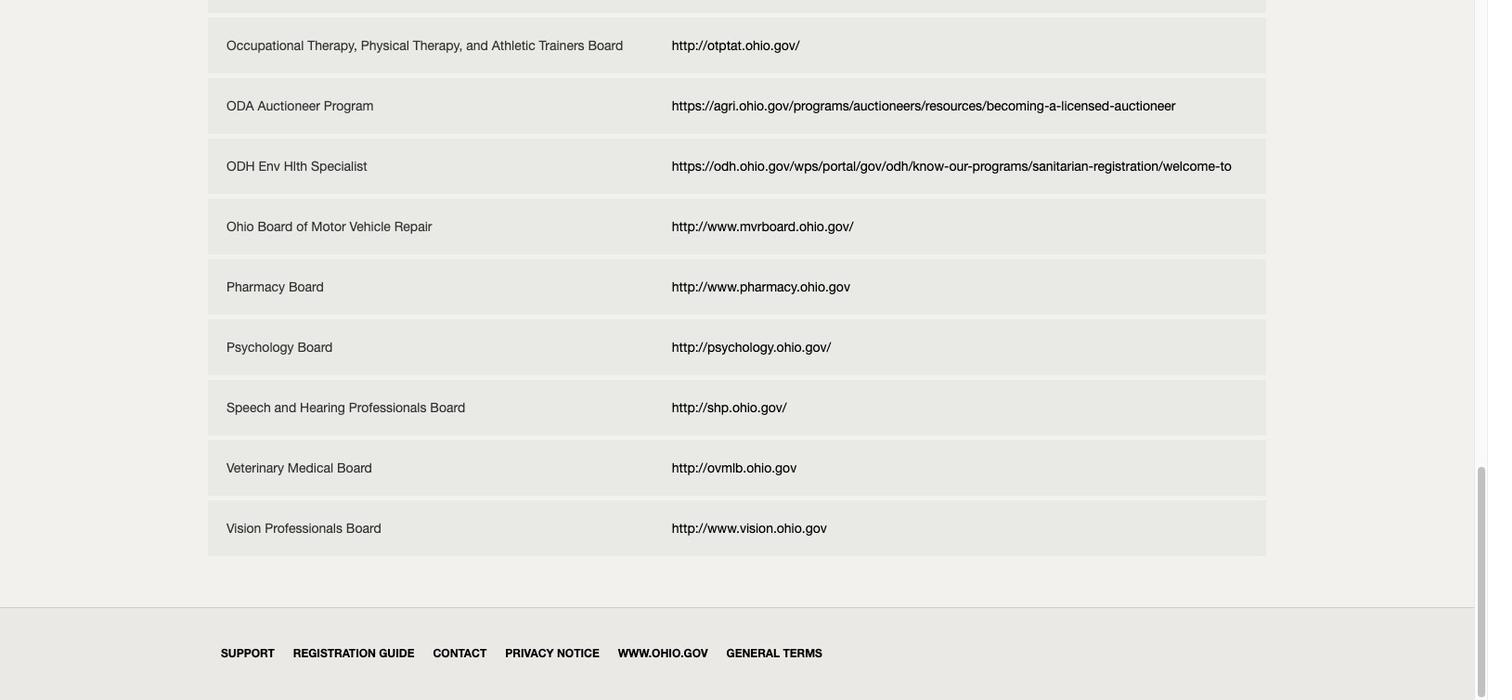 Task type: locate. For each thing, give the bounding box(es) containing it.
professionals right vision
[[265, 521, 343, 536]]

env
[[259, 159, 280, 174]]

contact
[[433, 647, 487, 661]]

our-
[[950, 159, 973, 174]]

http://www.mvrboard.ohio.gov/
[[672, 219, 854, 234]]

http://www.pharmacy.ohio.gov
[[672, 279, 851, 294]]

0 horizontal spatial professionals
[[265, 521, 343, 536]]

0 horizontal spatial therapy,
[[308, 38, 357, 53]]

motor
[[311, 219, 346, 234]]

1 therapy, from the left
[[308, 38, 357, 53]]

repair
[[395, 219, 432, 234]]

therapy, left physical
[[308, 38, 357, 53]]

ohio
[[227, 219, 254, 234]]

and right speech
[[275, 400, 297, 415]]

1 vertical spatial and
[[275, 400, 297, 415]]

professionals right hearing
[[349, 400, 427, 415]]

auctioneer
[[258, 98, 320, 113]]

http://otptat.ohio.gov/
[[672, 38, 800, 53]]

1 horizontal spatial and
[[467, 38, 488, 53]]

1 vertical spatial professionals
[[265, 521, 343, 536]]

hlth
[[284, 159, 308, 174]]

http://www.mvrboard.ohio.gov/ link
[[672, 219, 854, 234]]

hearing
[[300, 400, 345, 415]]

http://psychology.ohio.gov/ link
[[672, 340, 831, 355]]

1 horizontal spatial therapy,
[[413, 38, 463, 53]]

psychology
[[227, 340, 294, 355]]

veterinary
[[227, 461, 284, 475]]

general terms link
[[727, 647, 823, 661]]

veterinary medical board
[[227, 461, 372, 475]]

0 horizontal spatial and
[[275, 400, 297, 415]]

programs/sanitarian-
[[973, 159, 1094, 174]]

http://ovmlb.ohio.gov link
[[672, 461, 797, 475]]

general terms
[[727, 647, 823, 661]]

auctioneer
[[1115, 98, 1176, 113]]

board
[[588, 38, 624, 53], [258, 219, 293, 234], [289, 279, 324, 294], [298, 340, 333, 355], [430, 400, 466, 415], [337, 461, 372, 475], [346, 521, 381, 536]]

1 horizontal spatial professionals
[[349, 400, 427, 415]]

and
[[467, 38, 488, 53], [275, 400, 297, 415]]

guide
[[379, 647, 415, 661]]

https://agri.ohio.gov/programs/auctioneers/resources/becoming-a-licensed-auctioneer link
[[672, 98, 1176, 113]]

medical
[[288, 461, 334, 475]]

registration guide
[[293, 647, 415, 661]]

odh env hlth specialist
[[227, 159, 368, 174]]

trainers
[[539, 38, 585, 53]]

http://shp.ohio.gov/ link
[[672, 400, 787, 415]]

0 vertical spatial professionals
[[349, 400, 427, 415]]

and left athletic
[[467, 38, 488, 53]]

professionals
[[349, 400, 427, 415], [265, 521, 343, 536]]

athletic
[[492, 38, 536, 53]]

vision professionals board
[[227, 521, 381, 536]]

http://ovmlb.ohio.gov
[[672, 461, 797, 475]]

vision
[[227, 521, 261, 536]]

licensed-
[[1062, 98, 1115, 113]]

pharmacy board
[[227, 279, 324, 294]]

https://odh.ohio.gov/wps/portal/gov/odh/know-our-programs/sanitarian-registration/welcome-to link
[[672, 159, 1232, 174]]

registration guide link
[[293, 647, 415, 661]]

to
[[1221, 159, 1232, 174]]

contact link
[[433, 647, 487, 661]]

http://shp.ohio.gov/
[[672, 400, 787, 415]]

therapy,
[[308, 38, 357, 53], [413, 38, 463, 53]]

therapy, right physical
[[413, 38, 463, 53]]

terms
[[783, 647, 823, 661]]



Task type: describe. For each thing, give the bounding box(es) containing it.
privacy notice link
[[506, 647, 600, 661]]

privacy notice
[[506, 647, 600, 661]]

speech and hearing professionals board
[[227, 400, 466, 415]]

support
[[221, 647, 275, 661]]

program
[[324, 98, 374, 113]]

ohio board of motor vehicle repair
[[227, 219, 432, 234]]

2 therapy, from the left
[[413, 38, 463, 53]]

http://psychology.ohio.gov/
[[672, 340, 831, 355]]

http://otptat.ohio.gov/ link
[[672, 38, 800, 53]]

https://odh.ohio.gov/wps/portal/gov/odh/know-our-programs/sanitarian-registration/welcome-to
[[672, 159, 1232, 174]]

http://www.vision.ohio.gov
[[672, 521, 827, 536]]

a-
[[1050, 98, 1062, 113]]

registration
[[293, 647, 376, 661]]

support link
[[221, 647, 275, 661]]

https://odh.ohio.gov/wps/portal/gov/odh/know-
[[672, 159, 950, 174]]

registration/welcome-
[[1094, 159, 1221, 174]]

psychology board
[[227, 340, 333, 355]]

http://www.vision.ohio.gov link
[[672, 521, 827, 536]]

occupational therapy, physical therapy, and athletic trainers board
[[227, 38, 624, 53]]

vehicle
[[350, 219, 391, 234]]

speech
[[227, 400, 271, 415]]

https://agri.ohio.gov/programs/auctioneers/resources/becoming-
[[672, 98, 1050, 113]]

physical
[[361, 38, 409, 53]]

occupational
[[227, 38, 304, 53]]

https://agri.ohio.gov/programs/auctioneers/resources/becoming-a-licensed-auctioneer
[[672, 98, 1176, 113]]

www.ohio.gov
[[618, 647, 708, 661]]

oda
[[227, 98, 254, 113]]

privacy
[[506, 647, 554, 661]]

notice
[[557, 647, 600, 661]]

www.ohio.gov link
[[618, 647, 708, 661]]

http://www.pharmacy.ohio.gov link
[[672, 279, 851, 294]]

specialist
[[311, 159, 368, 174]]

oda auctioneer program
[[227, 98, 374, 113]]

0 vertical spatial and
[[467, 38, 488, 53]]

general
[[727, 647, 780, 661]]

of
[[296, 219, 308, 234]]

odh
[[227, 159, 255, 174]]

pharmacy
[[227, 279, 285, 294]]



Task type: vqa. For each thing, say whether or not it's contained in the screenshot.


